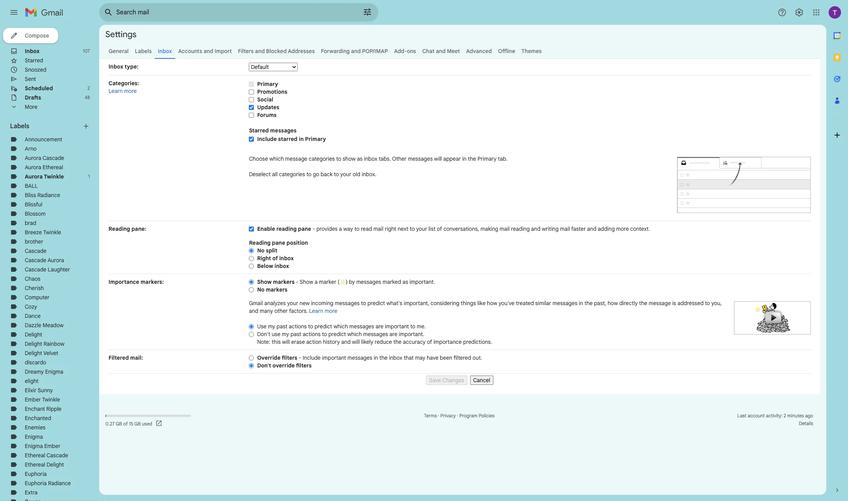 Task type: describe. For each thing, give the bounding box(es) containing it.
ethereal for delight
[[25, 462, 45, 469]]

link to an instructional video for priority inbox image
[[734, 302, 811, 335]]

enigma ember
[[25, 443, 60, 450]]

add-
[[394, 48, 407, 55]]

addresses
[[288, 48, 315, 55]]

velvet
[[43, 350, 58, 357]]

accounts and import
[[178, 48, 232, 55]]

cascade up ethereal delight link
[[47, 453, 68, 459]]

delight velvet
[[25, 350, 58, 357]]

1 horizontal spatial will
[[352, 339, 360, 346]]

2 inside the last account activity: 2 minutes ago details
[[784, 413, 786, 419]]

extra link
[[25, 490, 38, 497]]

actions inside don't use my past actions to predict which messages are important. note: this will erase action history and will likely reduce the accuracy of importance predictions.
[[303, 331, 321, 338]]

cascade laughter
[[25, 266, 70, 273]]

considering
[[431, 300, 460, 307]]

0 horizontal spatial will
[[282, 339, 290, 346]]

ethereal for cascade
[[25, 453, 45, 459]]

bliss radiance
[[25, 192, 60, 199]]

and left import
[[204, 48, 213, 55]]

reading for reading pane position
[[249, 240, 271, 247]]

ball link
[[25, 183, 38, 190]]

in down reduce
[[374, 355, 378, 362]]

and left pop/imap
[[351, 48, 361, 55]]

0 horizontal spatial ember
[[25, 397, 41, 404]]

2 inside labels navigation
[[87, 85, 90, 91]]

) by messages marked as important.
[[346, 279, 435, 286]]

to left you,
[[705, 300, 710, 307]]

1 vertical spatial include
[[303, 355, 321, 362]]

1 vertical spatial a
[[315, 279, 318, 286]]

1 show from the left
[[257, 279, 272, 286]]

1 vertical spatial which
[[334, 323, 348, 330]]

computer link
[[25, 294, 50, 301]]

markers for show
[[273, 279, 295, 286]]

cozy
[[25, 304, 37, 311]]

aurora cascade link
[[25, 155, 64, 162]]

follow link to manage storage image
[[155, 420, 163, 428]]

labels navigation
[[0, 25, 99, 502]]

read
[[361, 226, 372, 233]]

predict inside don't use my past actions to predict which messages are important. note: this will erase action history and will likely reduce the accuracy of importance predictions.
[[329, 331, 346, 338]]

support image
[[778, 8, 787, 17]]

promotions
[[257, 88, 287, 95]]

below
[[257, 263, 273, 270]]

directly
[[620, 300, 638, 307]]

don't for don't override filters
[[257, 363, 271, 370]]

inbox up below inbox
[[279, 255, 294, 262]]

the down reduce
[[380, 355, 388, 362]]

back
[[321, 171, 333, 178]]

ons
[[407, 48, 416, 55]]

messages right by
[[356, 279, 381, 286]]

elixir sunny link
[[25, 387, 53, 394]]

2 vertical spatial primary
[[478, 155, 497, 162]]

show markers - show a marker (
[[257, 279, 341, 286]]

messages inside don't use my past actions to predict which messages are important. note: this will erase action history and will likely reduce the accuracy of importance predictions.
[[363, 331, 388, 338]]

bliss radiance link
[[25, 192, 60, 199]]

that
[[404, 355, 414, 362]]

deselect
[[249, 171, 271, 178]]

importance
[[434, 339, 462, 346]]

0 vertical spatial past
[[277, 323, 288, 330]]

inbox left that
[[389, 355, 403, 362]]

filters and blocked addresses link
[[238, 48, 315, 55]]

dreamy enigma
[[25, 369, 63, 376]]

1 vertical spatial filters
[[296, 363, 312, 370]]

1 mail from the left
[[374, 226, 384, 233]]

0 horizontal spatial pane
[[272, 240, 285, 247]]

ethereal delight link
[[25, 462, 64, 469]]

2 horizontal spatial more
[[616, 226, 629, 233]]

1 vertical spatial predict
[[315, 323, 332, 330]]

euphoria radiance
[[25, 480, 71, 487]]

don't for don't use my past actions to predict which messages are important. note: this will erase action history and will likely reduce the accuracy of importance predictions.
[[257, 331, 270, 338]]

Forums checkbox
[[249, 112, 254, 118]]

0 vertical spatial message
[[285, 155, 307, 162]]

more inside categories: learn more
[[124, 88, 137, 95]]

discardo
[[25, 359, 46, 366]]

account
[[748, 413, 765, 419]]

incoming
[[311, 300, 334, 307]]

to inside don't use my past actions to predict which messages are important. note: this will erase action history and will likely reduce the accuracy of importance predictions.
[[322, 331, 327, 338]]

include starred in primary
[[257, 136, 326, 143]]

1 how from the left
[[487, 300, 497, 307]]

cancel
[[473, 377, 490, 384]]

0 horizontal spatial learn more link
[[109, 88, 137, 95]]

2 horizontal spatial will
[[434, 155, 442, 162]]

you,
[[712, 300, 722, 307]]

euphoria for euphoria radiance
[[25, 480, 47, 487]]

enigma for enigma ember
[[25, 443, 43, 450]]

of up below inbox
[[273, 255, 278, 262]]

enigma ember link
[[25, 443, 60, 450]]

the right appear
[[468, 155, 476, 162]]

breeze
[[25, 229, 42, 236]]

likely
[[361, 339, 373, 346]]

tabs.
[[379, 155, 391, 162]]

0 vertical spatial filters
[[282, 355, 297, 362]]

themes
[[522, 48, 542, 55]]

way
[[343, 226, 353, 233]]

cascade for cascade aurora
[[25, 257, 46, 264]]

1 inbox link from the left
[[25, 48, 40, 55]]

0 vertical spatial a
[[339, 226, 342, 233]]

Social checkbox
[[249, 97, 254, 103]]

all
[[272, 171, 278, 178]]

advanced link
[[466, 48, 492, 55]]

starred for starred messages
[[249, 127, 269, 134]]

aurora ethereal link
[[25, 164, 63, 171]]

enigma for enigma link
[[25, 434, 43, 441]]

terms link
[[424, 413, 437, 419]]

0 vertical spatial actions
[[289, 323, 307, 330]]

aurora for aurora ethereal
[[25, 164, 41, 171]]

0 vertical spatial which
[[269, 155, 284, 162]]

1 vertical spatial ember
[[44, 443, 60, 450]]

search mail image
[[102, 5, 116, 19]]

breeze twinkle
[[25, 229, 61, 236]]

1 vertical spatial as
[[403, 279, 408, 286]]

dazzle
[[25, 322, 41, 329]]

which inside don't use my past actions to predict which messages are important. note: this will erase action history and will likely reduce the accuracy of importance predictions.
[[348, 331, 362, 338]]

blossom
[[25, 211, 46, 218]]

chat
[[422, 48, 435, 55]]

and right faster
[[587, 226, 597, 233]]

importance markers:
[[109, 279, 164, 286]]

1 gb from the left
[[116, 421, 122, 427]]

enchanted
[[25, 415, 51, 422]]

delight velvet link
[[25, 350, 58, 357]]

inbox.
[[362, 171, 377, 178]]

terms · privacy · program policies
[[424, 413, 495, 419]]

delight down ethereal cascade
[[47, 462, 64, 469]]

elight
[[25, 378, 38, 385]]

0 horizontal spatial my
[[268, 323, 275, 330]]

to right back at the left top
[[334, 171, 339, 178]]

No split radio
[[249, 248, 254, 254]]

aurora up laughter in the left of the page
[[48, 257, 64, 264]]

107
[[83, 48, 90, 54]]

to left me.
[[411, 323, 416, 330]]

elixir
[[25, 387, 36, 394]]

0 vertical spatial important.
[[410, 279, 435, 286]]

1 reading from the left
[[277, 226, 297, 233]]

aurora twinkle link
[[25, 173, 64, 180]]

dance
[[25, 313, 41, 320]]

1 vertical spatial your
[[416, 226, 427, 233]]

show
[[343, 155, 356, 162]]

accounts and import link
[[178, 48, 232, 55]]

inbox down right of inbox
[[275, 263, 289, 270]]

to right the "way"
[[355, 226, 360, 233]]

to right next
[[410, 226, 415, 233]]

messages up likely
[[349, 323, 374, 330]]

minutes
[[788, 413, 804, 419]]

cascade for cascade link
[[25, 248, 46, 255]]

sent link
[[25, 76, 36, 83]]

2 horizontal spatial inbox
[[158, 48, 172, 55]]

next
[[398, 226, 409, 233]]

your inside gmail analyzes your new incoming messages to predict what's important, considering things like how you've treated similar messages in the past, how directly the message is addressed to you, and many other factors.
[[287, 300, 298, 307]]

1 vertical spatial categories
[[279, 171, 305, 178]]

announcement link
[[25, 136, 62, 143]]

inbox inside labels navigation
[[25, 48, 40, 55]]

choose which message categories to show as inbox tabs. other messages will appear in the primary tab.
[[249, 155, 508, 162]]

scheduled
[[25, 85, 53, 92]]

1 horizontal spatial learn more link
[[309, 308, 338, 315]]

message inside gmail analyzes your new incoming messages to predict what's important, considering things like how you've treated similar messages in the past, how directly the message is addressed to you, and many other factors.
[[649, 300, 671, 307]]

1 vertical spatial primary
[[305, 136, 326, 143]]

and left writing
[[531, 226, 541, 233]]

things
[[461, 300, 476, 307]]

blissful link
[[25, 201, 42, 208]]

1 horizontal spatial inbox
[[109, 63, 123, 70]]

0 vertical spatial ethereal
[[43, 164, 63, 171]]

1 horizontal spatial important
[[385, 323, 409, 330]]

in right starred
[[299, 136, 304, 143]]

navigation containing save changes
[[109, 374, 811, 385]]

and inside don't use my past actions to predict which messages are important. note: this will erase action history and will likely reduce the accuracy of importance predictions.
[[341, 339, 351, 346]]

position
[[287, 240, 308, 247]]

settings
[[105, 29, 137, 39]]

other
[[392, 155, 407, 162]]

are inside don't use my past actions to predict which messages are important. note: this will erase action history and will likely reduce the accuracy of importance predictions.
[[390, 331, 398, 338]]

euphoria link
[[25, 471, 47, 478]]

in right appear
[[462, 155, 467, 162]]

enable reading pane - provides a way to read mail right next to your list of conversations, making mail reading and writing mail faster and adding more context.
[[257, 226, 650, 233]]

brad
[[25, 220, 36, 227]]

treated
[[516, 300, 534, 307]]

other
[[275, 308, 288, 315]]

inbox left tabs.
[[364, 155, 378, 162]]

Right of inbox radio
[[249, 256, 254, 262]]

sunny
[[38, 387, 53, 394]]

0 horizontal spatial are
[[376, 323, 384, 330]]

blissful
[[25, 201, 42, 208]]



Task type: locate. For each thing, give the bounding box(es) containing it.
more right adding on the right of the page
[[616, 226, 629, 233]]

2 vertical spatial more
[[325, 308, 338, 315]]

to up action
[[308, 323, 313, 330]]

0 horizontal spatial labels
[[10, 123, 29, 130]]

no split
[[257, 247, 277, 254]]

delight up discardo
[[25, 350, 42, 357]]

0 vertical spatial starred
[[25, 57, 43, 64]]

twinkle for ember twinkle
[[42, 397, 60, 404]]

tab.
[[498, 155, 508, 162]]

0 horizontal spatial learn
[[109, 88, 123, 95]]

gb right the 15
[[134, 421, 141, 427]]

0 vertical spatial my
[[268, 323, 275, 330]]

main menu image
[[9, 8, 19, 17]]

1 vertical spatial message
[[649, 300, 671, 307]]

settings image
[[795, 8, 804, 17]]

messages right other
[[408, 155, 433, 162]]

ember up ethereal cascade
[[44, 443, 60, 450]]

twinkle for aurora twinkle
[[44, 173, 64, 180]]

euphoria down euphoria 'link' on the bottom of the page
[[25, 480, 47, 487]]

1 horizontal spatial message
[[649, 300, 671, 307]]

ball
[[25, 183, 38, 190]]

None search field
[[99, 3, 378, 22]]

2 vertical spatial -
[[299, 355, 301, 362]]

2 horizontal spatial your
[[416, 226, 427, 233]]

predict left what's
[[368, 300, 385, 307]]

footer containing terms
[[99, 413, 821, 428]]

aurora for aurora twinkle
[[25, 173, 43, 180]]

2 no from the top
[[257, 287, 265, 294]]

starred for starred link
[[25, 57, 43, 64]]

2 · from the left
[[457, 413, 458, 419]]

footer
[[99, 413, 821, 428]]

more down categories:
[[124, 88, 137, 95]]

1 vertical spatial markers
[[266, 287, 288, 294]]

social
[[257, 96, 273, 103]]

of inside footer
[[123, 421, 128, 427]]

0 vertical spatial categories
[[309, 155, 335, 162]]

1 vertical spatial learn
[[309, 308, 323, 315]]

inbox right labels link
[[158, 48, 172, 55]]

action
[[306, 339, 322, 346]]

which up all at top
[[269, 155, 284, 162]]

marker
[[319, 279, 336, 286]]

2 inbox link from the left
[[158, 48, 172, 55]]

markers for no
[[266, 287, 288, 294]]

aurora down arno
[[25, 155, 41, 162]]

appear
[[443, 155, 461, 162]]

1 vertical spatial learn more link
[[309, 308, 338, 315]]

to left "show"
[[336, 155, 341, 162]]

offline
[[498, 48, 515, 55]]

0 vertical spatial -
[[313, 226, 315, 233]]

and inside gmail analyzes your new incoming messages to predict what's important, considering things like how you've treated similar messages in the past, how directly the message is addressed to you, and many other factors.
[[249, 308, 258, 315]]

1 · from the left
[[438, 413, 439, 419]]

to left go
[[307, 171, 312, 178]]

learn more link down incoming
[[309, 308, 338, 315]]

messages up starred
[[270, 127, 297, 134]]

cascade up aurora ethereal
[[43, 155, 64, 162]]

0 horizontal spatial past
[[277, 323, 288, 330]]

pane:
[[132, 226, 146, 233]]

0 vertical spatial learn more link
[[109, 88, 137, 95]]

radiance for euphoria radiance
[[48, 480, 71, 487]]

learn more link down categories:
[[109, 88, 137, 95]]

1 horizontal spatial as
[[403, 279, 408, 286]]

the right reduce
[[394, 339, 402, 346]]

categories:
[[109, 80, 139, 87]]

1 horizontal spatial show
[[300, 279, 313, 286]]

message down include starred in primary
[[285, 155, 307, 162]]

inbox left type:
[[109, 63, 123, 70]]

ethereal down aurora cascade
[[43, 164, 63, 171]]

labels inside navigation
[[10, 123, 29, 130]]

no for no split
[[257, 247, 265, 254]]

enigma link
[[25, 434, 43, 441]]

1 vertical spatial more
[[616, 226, 629, 233]]

messages up reduce
[[363, 331, 388, 338]]

override filters - include important messages in the inbox that may have been filtered out.
[[257, 355, 482, 362]]

ember twinkle
[[25, 397, 60, 404]]

twinkle for breeze twinkle
[[43, 229, 61, 236]]

override
[[273, 363, 295, 370]]

1 vertical spatial enigma
[[25, 434, 43, 441]]

choose
[[249, 155, 268, 162]]

1 vertical spatial 2
[[784, 413, 786, 419]]

delight rainbow link
[[25, 341, 65, 348]]

- for show
[[296, 279, 299, 286]]

of right list
[[437, 226, 442, 233]]

euphoria down ethereal delight
[[25, 471, 47, 478]]

reading for reading pane:
[[109, 226, 130, 233]]

may
[[415, 355, 426, 362]]

1 horizontal spatial include
[[303, 355, 321, 362]]

euphoria for euphoria 'link' on the bottom of the page
[[25, 471, 47, 478]]

are up reduce
[[390, 331, 398, 338]]

1 vertical spatial actions
[[303, 331, 321, 338]]

no up right
[[257, 247, 265, 254]]

tab list
[[827, 25, 848, 474]]

1 horizontal spatial learn
[[309, 308, 323, 315]]

blossom link
[[25, 211, 46, 218]]

aurora for aurora cascade
[[25, 155, 41, 162]]

snoozed link
[[25, 66, 46, 73]]

history
[[323, 339, 340, 346]]

inbox link right labels link
[[158, 48, 172, 55]]

cherish
[[25, 285, 44, 292]]

0 horizontal spatial primary
[[257, 81, 278, 88]]

delight down delight link
[[25, 341, 42, 348]]

cascade aurora link
[[25, 257, 64, 264]]

0 horizontal spatial inbox
[[25, 48, 40, 55]]

past inside don't use my past actions to predict which messages are important. note: this will erase action history and will likely reduce the accuracy of importance predictions.
[[291, 331, 301, 338]]

predict down learn more
[[315, 323, 332, 330]]

use
[[257, 323, 267, 330]]

1 vertical spatial twinkle
[[43, 229, 61, 236]]

0 horizontal spatial ·
[[438, 413, 439, 419]]

pane up split
[[272, 240, 285, 247]]

ethereal
[[43, 164, 63, 171], [25, 453, 45, 459], [25, 462, 45, 469]]

the left past,
[[585, 300, 593, 307]]

0 horizontal spatial 2
[[87, 85, 90, 91]]

delight
[[25, 332, 42, 339], [25, 341, 42, 348], [25, 350, 42, 357], [47, 462, 64, 469]]

cascade for cascade laughter
[[25, 266, 46, 273]]

0 horizontal spatial message
[[285, 155, 307, 162]]

predict inside gmail analyzes your new incoming messages to predict what's important, considering things like how you've treated similar messages in the past, how directly the message is addressed to you, and many other factors.
[[368, 300, 385, 307]]

1 vertical spatial labels
[[10, 123, 29, 130]]

Below inbox radio
[[249, 264, 254, 269]]

None radio
[[249, 356, 254, 361]]

1 horizontal spatial pane
[[298, 226, 311, 233]]

0 vertical spatial include
[[257, 136, 277, 143]]

general link
[[109, 48, 129, 55]]

(
[[338, 279, 340, 286]]

- up factors.
[[296, 279, 299, 286]]

1 vertical spatial no
[[257, 287, 265, 294]]

important up reduce
[[385, 323, 409, 330]]

1 horizontal spatial more
[[325, 308, 338, 315]]

Use my past actions to predict which messages are important to me. radio
[[249, 324, 254, 330]]

important,
[[404, 300, 429, 307]]

important. up important,
[[410, 279, 435, 286]]

filters
[[238, 48, 254, 55]]

markers up analyzes at left
[[266, 287, 288, 294]]

meet
[[447, 48, 460, 55]]

to up history
[[322, 331, 327, 338]]

mail left faster
[[560, 226, 570, 233]]

deselect all categories to go back to your old inbox.
[[249, 171, 377, 178]]

Include starred in Primary checkbox
[[249, 136, 254, 142]]

in inside gmail analyzes your new incoming messages to predict what's important, considering things like how you've treated similar messages in the past, how directly the message is addressed to you, and many other factors.
[[579, 300, 583, 307]]

aurora ethereal
[[25, 164, 63, 171]]

of inside don't use my past actions to predict which messages are important. note: this will erase action history and will likely reduce the accuracy of importance predictions.
[[427, 339, 432, 346]]

privacy link
[[441, 413, 456, 419]]

my inside don't use my past actions to predict which messages are important. note: this will erase action history and will likely reduce the accuracy of importance predictions.
[[282, 331, 289, 338]]

0 vertical spatial are
[[376, 323, 384, 330]]

pane up 'position'
[[298, 226, 311, 233]]

no right no markers radio
[[257, 287, 265, 294]]

1 vertical spatial important
[[322, 355, 346, 362]]

enigma down enemies link
[[25, 434, 43, 441]]

aurora cascade
[[25, 155, 64, 162]]

arno
[[25, 145, 37, 152]]

0 vertical spatial pane
[[298, 226, 311, 233]]

drafts
[[25, 94, 41, 101]]

show left 'marker'
[[300, 279, 313, 286]]

0 horizontal spatial gb
[[116, 421, 122, 427]]

elixir sunny
[[25, 387, 53, 394]]

labels
[[135, 48, 152, 55], [10, 123, 29, 130]]

Primary checkbox
[[249, 81, 254, 87]]

faster
[[572, 226, 586, 233]]

aurora twinkle
[[25, 173, 64, 180]]

actions up action
[[303, 331, 321, 338]]

learn more
[[309, 308, 338, 315]]

2 reading from the left
[[511, 226, 530, 233]]

forwarding and pop/imap link
[[321, 48, 388, 55]]

forwarding and pop/imap
[[321, 48, 388, 55]]

Updates checkbox
[[249, 105, 254, 110]]

cozy link
[[25, 304, 37, 311]]

ember twinkle link
[[25, 397, 60, 404]]

delight for delight rainbow
[[25, 341, 42, 348]]

import
[[215, 48, 232, 55]]

filters and blocked addresses
[[238, 48, 315, 55]]

- down erase
[[299, 355, 301, 362]]

1 horizontal spatial mail
[[500, 226, 510, 233]]

0 horizontal spatial reading
[[109, 226, 130, 233]]

this
[[272, 339, 281, 346]]

forwarding
[[321, 48, 350, 55]]

2 vertical spatial ethereal
[[25, 462, 45, 469]]

filters right override
[[296, 363, 312, 370]]

0 vertical spatial primary
[[257, 81, 278, 88]]

chaos link
[[25, 276, 40, 283]]

twinkle down aurora ethereal link
[[44, 173, 64, 180]]

like
[[478, 300, 486, 307]]

inbox up starred link
[[25, 48, 40, 55]]

1 no from the top
[[257, 247, 265, 254]]

important. up accuracy
[[399, 331, 424, 338]]

2 mail from the left
[[500, 226, 510, 233]]

learn down incoming
[[309, 308, 323, 315]]

delight for delight link
[[25, 332, 42, 339]]

compose button
[[3, 28, 58, 43]]

1 horizontal spatial past
[[291, 331, 301, 338]]

1 horizontal spatial ·
[[457, 413, 458, 419]]

details
[[799, 421, 814, 427]]

1 vertical spatial -
[[296, 279, 299, 286]]

1 vertical spatial euphoria
[[25, 480, 47, 487]]

updates
[[257, 104, 279, 111]]

markers up no markers
[[273, 279, 295, 286]]

0 vertical spatial markers
[[273, 279, 295, 286]]

0 vertical spatial predict
[[368, 300, 385, 307]]

many
[[260, 308, 273, 315]]

of
[[437, 226, 442, 233], [273, 255, 278, 262], [427, 339, 432, 346], [123, 421, 128, 427]]

2 vertical spatial which
[[348, 331, 362, 338]]

a left the "way"
[[339, 226, 342, 233]]

0 horizontal spatial a
[[315, 279, 318, 286]]

pop/imap
[[362, 48, 388, 55]]

my right use
[[282, 331, 289, 338]]

primary up promotions on the top of page
[[257, 81, 278, 88]]

1 horizontal spatial labels
[[135, 48, 152, 55]]

delight for delight velvet
[[25, 350, 42, 357]]

new
[[300, 300, 310, 307]]

labels link
[[135, 48, 152, 55]]

ethereal down enigma ember
[[25, 453, 45, 459]]

important.
[[410, 279, 435, 286], [399, 331, 424, 338]]

1 vertical spatial ethereal
[[25, 453, 45, 459]]

and right 'filters'
[[255, 48, 265, 55]]

1 vertical spatial important.
[[399, 331, 424, 338]]

2 right "activity:"
[[784, 413, 786, 419]]

2 how from the left
[[608, 300, 618, 307]]

1 vertical spatial past
[[291, 331, 301, 338]]

1 don't from the top
[[257, 331, 270, 338]]

cascade up chaos
[[25, 266, 46, 273]]

the
[[468, 155, 476, 162], [585, 300, 593, 307], [639, 300, 648, 307], [394, 339, 402, 346], [380, 355, 388, 362]]

no for no markers
[[257, 287, 265, 294]]

Promotions checkbox
[[249, 89, 254, 95]]

1 vertical spatial are
[[390, 331, 398, 338]]

None checkbox
[[249, 226, 254, 232]]

below inbox
[[257, 263, 289, 270]]

0 horizontal spatial how
[[487, 300, 497, 307]]

labels heading
[[10, 123, 82, 130]]

0 vertical spatial learn
[[109, 88, 123, 95]]

inbox link
[[25, 48, 40, 55], [158, 48, 172, 55]]

No markers radio
[[249, 287, 254, 293]]

a left 'marker'
[[315, 279, 318, 286]]

0 vertical spatial enigma
[[45, 369, 63, 376]]

0 vertical spatial euphoria
[[25, 471, 47, 478]]

1 horizontal spatial my
[[282, 331, 289, 338]]

gb
[[116, 421, 122, 427], [134, 421, 141, 427]]

labels for labels link
[[135, 48, 152, 55]]

important down history
[[322, 355, 346, 362]]

-
[[313, 226, 315, 233], [296, 279, 299, 286], [299, 355, 301, 362]]

messages right the similar
[[553, 300, 578, 307]]

0 horizontal spatial reading
[[277, 226, 297, 233]]

1 euphoria from the top
[[25, 471, 47, 478]]

0.27 gb of 15 gb used
[[105, 421, 152, 427]]

0 horizontal spatial your
[[287, 300, 298, 307]]

how right past,
[[608, 300, 618, 307]]

radiance for bliss radiance
[[37, 192, 60, 199]]

dreamy
[[25, 369, 44, 376]]

don't down override
[[257, 363, 271, 370]]

starred
[[25, 57, 43, 64], [249, 127, 269, 134]]

advanced search options image
[[360, 4, 375, 20]]

to left what's
[[361, 300, 366, 307]]

enchant
[[25, 406, 45, 413]]

gmail image
[[25, 5, 67, 20]]

1 horizontal spatial gb
[[134, 421, 141, 427]]

message
[[285, 155, 307, 162], [649, 300, 671, 307]]

don't inside don't use my past actions to predict which messages are important. note: this will erase action history and will likely reduce the accuracy of importance predictions.
[[257, 331, 270, 338]]

important. inside don't use my past actions to predict which messages are important. note: this will erase action history and will likely reduce the accuracy of importance predictions.
[[399, 331, 424, 338]]

old
[[353, 171, 360, 178]]

program policies link
[[460, 413, 495, 419]]

past up use
[[277, 323, 288, 330]]

2 horizontal spatial primary
[[478, 155, 497, 162]]

0 horizontal spatial as
[[357, 155, 363, 162]]

drafts link
[[25, 94, 41, 101]]

learn inside categories: learn more
[[109, 88, 123, 95]]

last account activity: 2 minutes ago details
[[738, 413, 814, 427]]

0 vertical spatial labels
[[135, 48, 152, 55]]

3 mail from the left
[[560, 226, 570, 233]]

0 vertical spatial ember
[[25, 397, 41, 404]]

and right chat
[[436, 48, 446, 55]]

terms
[[424, 413, 437, 419]]

reading up reading pane position
[[277, 226, 297, 233]]

2 don't from the top
[[257, 363, 271, 370]]

conversations,
[[444, 226, 479, 233]]

2 vertical spatial enigma
[[25, 443, 43, 450]]

cascade down "brother"
[[25, 248, 46, 255]]

offline link
[[498, 48, 515, 55]]

messages down )
[[335, 300, 360, 307]]

0 vertical spatial your
[[340, 171, 351, 178]]

0 horizontal spatial inbox link
[[25, 48, 40, 55]]

1 vertical spatial radiance
[[48, 480, 71, 487]]

enigma down enigma link
[[25, 443, 43, 450]]

past
[[277, 323, 288, 330], [291, 331, 301, 338]]

rainbow
[[44, 341, 65, 348]]

2 show from the left
[[300, 279, 313, 286]]

Don't override filters radio
[[249, 363, 254, 369]]

will left appear
[[434, 155, 442, 162]]

2 gb from the left
[[134, 421, 141, 427]]

type:
[[125, 63, 138, 70]]

themes link
[[522, 48, 542, 55]]

show up no markers
[[257, 279, 272, 286]]

labels for labels heading
[[10, 123, 29, 130]]

past up erase
[[291, 331, 301, 338]]

enemies link
[[25, 425, 46, 432]]

scheduled link
[[25, 85, 53, 92]]

more down incoming
[[325, 308, 338, 315]]

- for include
[[299, 355, 301, 362]]

0 horizontal spatial show
[[257, 279, 272, 286]]

starred inside labels navigation
[[25, 57, 43, 64]]

as right "show"
[[357, 155, 363, 162]]

reading
[[109, 226, 130, 233], [249, 240, 271, 247]]

gb right 0.27
[[116, 421, 122, 427]]

and right history
[[341, 339, 351, 346]]

ember up enchant
[[25, 397, 41, 404]]

don't up note: on the bottom of page
[[257, 331, 270, 338]]

starred up snoozed
[[25, 57, 43, 64]]

meadow
[[43, 322, 64, 329]]

categories right all at top
[[279, 171, 305, 178]]

messages down likely
[[348, 355, 372, 362]]

labels up type:
[[135, 48, 152, 55]]

markers:
[[141, 279, 164, 286]]

message left is
[[649, 300, 671, 307]]

as right marked
[[403, 279, 408, 286]]

- left the 'provides'
[[313, 226, 315, 233]]

dazzle meadow
[[25, 322, 64, 329]]

categories up back at the left top
[[309, 155, 335, 162]]

1 horizontal spatial starred
[[249, 127, 269, 134]]

1 horizontal spatial primary
[[305, 136, 326, 143]]

None radio
[[249, 280, 254, 285], [249, 332, 254, 338], [249, 280, 254, 285], [249, 332, 254, 338]]

navigation
[[109, 374, 811, 385]]

the inside don't use my past actions to predict which messages are important. note: this will erase action history and will likely reduce the accuracy of importance predictions.
[[394, 339, 402, 346]]

1 horizontal spatial inbox link
[[158, 48, 172, 55]]

save changes
[[429, 377, 464, 384]]

mail right read
[[374, 226, 384, 233]]

Search mail text field
[[116, 9, 341, 16]]

0 horizontal spatial mail
[[374, 226, 384, 233]]

2 vertical spatial predict
[[329, 331, 346, 338]]

2 euphoria from the top
[[25, 480, 47, 487]]

twinkle up ripple
[[42, 397, 60, 404]]

the right directly
[[639, 300, 648, 307]]

mail right the making
[[500, 226, 510, 233]]



Task type: vqa. For each thing, say whether or not it's contained in the screenshot.
leftmost Primary
yes



